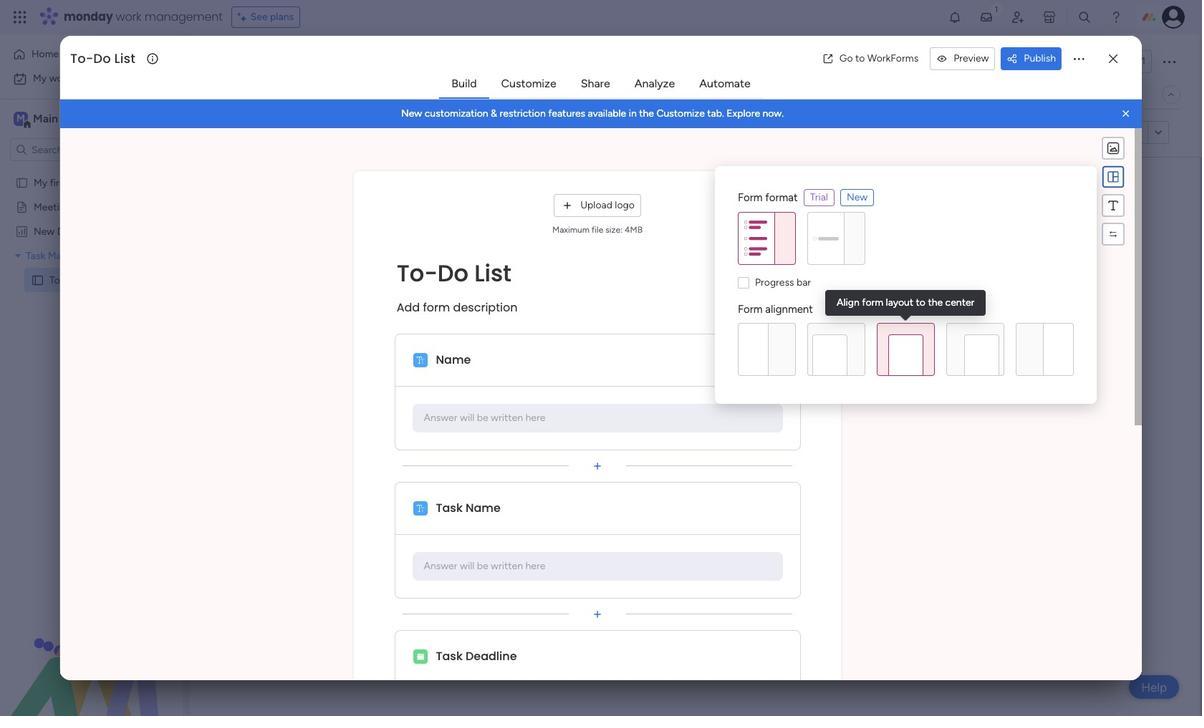 Task type: locate. For each thing, give the bounding box(es) containing it.
1 horizontal spatial build
[[669, 331, 695, 344]]

1 vertical spatial build
[[669, 331, 695, 344]]

1 vertical spatial answer
[[424, 561, 458, 573]]

workforms logo image
[[354, 121, 435, 144]]

task management system
[[26, 249, 143, 262]]

new for new
[[847, 191, 868, 204]]

to
[[856, 52, 866, 65], [917, 297, 926, 309]]

2 written from the top
[[491, 561, 523, 573]]

work down home
[[49, 72, 71, 85]]

form up alignment
[[788, 276, 828, 299]]

name button
[[434, 349, 782, 372]]

1 vertical spatial drag to reorder the question image
[[591, 636, 605, 650]]

0 vertical spatial to
[[856, 52, 866, 65]]

0 vertical spatial build
[[452, 77, 477, 90]]

list
[[294, 45, 329, 77], [114, 49, 136, 67], [475, 257, 512, 289], [80, 274, 96, 286]]

form right edit
[[243, 126, 265, 139]]

task
[[26, 249, 45, 262], [436, 500, 463, 517], [436, 649, 463, 665]]

notifications image
[[948, 10, 963, 24]]

0 horizontal spatial to
[[856, 52, 866, 65]]

0 vertical spatial menu image
[[1107, 170, 1121, 184]]

0 horizontal spatial new
[[34, 225, 55, 237]]

0 horizontal spatial work
[[49, 72, 71, 85]]

my work option
[[9, 67, 174, 90]]

1 drag to reorder the question image from the top
[[591, 487, 605, 501]]

to-do list
[[218, 45, 329, 77], [70, 49, 136, 67], [397, 257, 512, 289], [49, 274, 96, 286]]

to right go
[[856, 52, 866, 65]]

build down let's start by building your form
[[669, 331, 695, 344]]

size:
[[606, 225, 623, 235]]

answer will be written here for task
[[424, 561, 546, 573]]

notes
[[73, 201, 101, 213]]

1 answer will be written here from the top
[[424, 412, 546, 424]]

description
[[454, 299, 518, 316]]

component__icon image left task name
[[413, 501, 428, 516]]

Search in workspace field
[[30, 142, 120, 158]]

1 be from the top
[[477, 412, 489, 424]]

format
[[766, 191, 798, 204]]

list box
[[0, 167, 183, 486]]

publish button
[[1002, 47, 1063, 70]]

0 vertical spatial answer
[[424, 412, 458, 424]]

menu image
[[1107, 170, 1121, 184], [1107, 199, 1121, 213]]

main left table
[[239, 88, 261, 100]]

0 vertical spatial the
[[640, 108, 654, 120]]

2 vertical spatial form
[[738, 303, 763, 316]]

0 horizontal spatial customize
[[502, 77, 557, 90]]

the left center
[[929, 297, 944, 309]]

1 vertical spatial task
[[436, 500, 463, 517]]

answer will be written here
[[424, 412, 546, 424], [424, 561, 546, 573]]

name
[[436, 352, 471, 368], [466, 500, 501, 517]]

0 vertical spatial here
[[526, 412, 546, 424]]

written
[[491, 412, 523, 424], [491, 561, 523, 573]]

tab list
[[440, 70, 763, 99]]

form alignment
[[738, 303, 814, 316]]

1 public board image from the top
[[15, 176, 29, 189]]

features
[[549, 108, 586, 120]]

work right monday
[[116, 9, 142, 25]]

table
[[263, 88, 287, 100]]

0 vertical spatial my
[[33, 72, 47, 85]]

copy
[[1077, 126, 1101, 138]]

1 vertical spatial to
[[917, 297, 926, 309]]

1 vertical spatial form
[[738, 191, 763, 204]]

1 will from the top
[[460, 412, 475, 424]]

1 vertical spatial new
[[847, 191, 868, 204]]

build up "customization"
[[452, 77, 477, 90]]

1 horizontal spatial new
[[401, 108, 422, 120]]

center
[[946, 297, 975, 309]]

1
[[1142, 55, 1146, 67]]

be for name
[[477, 412, 489, 424]]

new customization & restriction features available in the customize tab. explore now.
[[401, 108, 784, 120]]

0 vertical spatial be
[[477, 412, 489, 424]]

form for form alignment
[[738, 303, 763, 316]]

3 component__icon image from the top
[[413, 650, 428, 664]]

main inside workspace selection "element"
[[33, 112, 58, 125]]

0 vertical spatial task
[[26, 249, 45, 262]]

form up background color and image selector
[[1104, 126, 1125, 138]]

by right start
[[647, 276, 668, 299]]

1 horizontal spatial customize
[[657, 108, 705, 120]]

will for name
[[460, 412, 475, 424]]

now.
[[763, 108, 784, 120]]

customize inside banner banner
[[657, 108, 705, 120]]

public board image left 'first'
[[15, 176, 29, 189]]

option
[[0, 170, 183, 172]]

2 answer from the top
[[424, 561, 458, 573]]

2 public board image from the top
[[15, 200, 29, 214]]

select product image
[[13, 10, 27, 24]]

0 vertical spatial work
[[116, 9, 142, 25]]

customization tools toolbar
[[1103, 137, 1126, 246]]

left image
[[808, 323, 866, 376]]

help
[[1142, 681, 1168, 695]]

1 vertical spatial public board image
[[15, 200, 29, 214]]

component__icon image down add
[[413, 353, 428, 367]]

0 vertical spatial customize
[[502, 77, 557, 90]]

form inside form
[[423, 299, 450, 316]]

more actions image
[[1073, 52, 1087, 66]]

form down your
[[738, 303, 763, 316]]

my inside option
[[33, 72, 47, 85]]

0 vertical spatial will
[[460, 412, 475, 424]]

0 vertical spatial written
[[491, 412, 523, 424]]

1 horizontal spatial main
[[239, 88, 261, 100]]

align
[[837, 297, 860, 309]]

0 vertical spatial public board image
[[15, 176, 29, 189]]

drag to reorder the question image
[[591, 487, 605, 501], [591, 636, 605, 650]]

align form layout to the center
[[837, 297, 975, 309]]

component__icon image left the task deadline on the bottom of page
[[413, 650, 428, 664]]

0 vertical spatial drag to reorder the question image
[[591, 487, 605, 501]]

1 horizontal spatial automate
[[1095, 88, 1140, 100]]

0 vertical spatial name
[[436, 352, 471, 368]]

form right "align"
[[863, 297, 884, 309]]

here for name
[[526, 412, 546, 424]]

tab list containing build
[[440, 70, 763, 99]]

component__icon image for task name
[[413, 501, 428, 516]]

my first board
[[34, 176, 96, 189]]

the right in
[[640, 108, 654, 120]]

form left format on the right top of the page
[[738, 191, 763, 204]]

2 will from the top
[[460, 561, 475, 573]]

will
[[460, 412, 475, 424], [460, 561, 475, 573]]

form form
[[60, 128, 1143, 717]]

1 vertical spatial customize
[[657, 108, 705, 120]]

activity
[[1014, 55, 1049, 67]]

build inside button
[[669, 331, 695, 344]]

new right trial
[[847, 191, 868, 204]]

form inside button
[[309, 88, 332, 100]]

powered by
[[288, 126, 348, 139]]

alignment
[[766, 303, 814, 316]]

2 be from the top
[[477, 561, 489, 573]]

let's
[[563, 276, 599, 299]]

answer for name
[[424, 412, 458, 424]]

1 horizontal spatial to
[[917, 297, 926, 309]]

automate
[[700, 77, 751, 90], [1095, 88, 1140, 100]]

new for new dashboard
[[34, 225, 55, 237]]

the
[[640, 108, 654, 120], [929, 297, 944, 309]]

1 component__icon image from the top
[[413, 353, 428, 367]]

edit
[[223, 126, 241, 139]]

form for add form description
[[423, 299, 450, 316]]

to- inside 'form' form
[[397, 257, 438, 289]]

right image
[[947, 323, 1005, 376]]

work for my
[[49, 72, 71, 85]]

written for name
[[491, 412, 523, 424]]

add new question image
[[591, 459, 605, 474], [591, 608, 605, 622]]

form right add
[[423, 299, 450, 316]]

1 vertical spatial here
[[526, 561, 546, 573]]

public board image for my first board
[[15, 176, 29, 189]]

workspace selection element
[[14, 110, 120, 129]]

automate up the close icon
[[1095, 88, 1140, 100]]

2 add new question image from the top
[[591, 608, 605, 622]]

form left add view icon
[[309, 88, 332, 100]]

automate inside button
[[1095, 88, 1140, 100]]

deadline
[[466, 649, 517, 665]]

0 vertical spatial form
[[309, 88, 332, 100]]

public board image up public dashboard image
[[15, 200, 29, 214]]

1 vertical spatial menu image
[[1107, 199, 1121, 213]]

1 add new question image from the top
[[591, 459, 605, 474]]

name inside button
[[436, 352, 471, 368]]

2 vertical spatial new
[[34, 225, 55, 237]]

dashboard
[[57, 225, 106, 237]]

link
[[1128, 126, 1143, 138]]

answer
[[424, 412, 458, 424], [424, 561, 458, 573]]

work inside option
[[49, 72, 71, 85]]

1 vertical spatial main
[[33, 112, 58, 125]]

1 vertical spatial add new question image
[[591, 608, 605, 622]]

see plans button
[[231, 6, 300, 28]]

preview button
[[931, 47, 996, 70]]

0 vertical spatial main
[[239, 88, 261, 100]]

1 vertical spatial written
[[491, 561, 523, 573]]

1 vertical spatial component__icon image
[[413, 501, 428, 516]]

1 horizontal spatial work
[[116, 9, 142, 25]]

by
[[336, 126, 348, 139], [647, 276, 668, 299]]

build
[[452, 77, 477, 90], [669, 331, 695, 344]]

home link
[[9, 43, 174, 66]]

customize up restriction
[[502, 77, 557, 90]]

0 vertical spatial new
[[401, 108, 422, 120]]

0 vertical spatial add new question image
[[591, 459, 605, 474]]

help image
[[1110, 10, 1124, 24]]

new inside banner banner
[[401, 108, 422, 120]]

by right powered
[[336, 126, 348, 139]]

banner banner
[[60, 100, 1143, 128]]

my down home
[[33, 72, 47, 85]]

component__icon image
[[413, 353, 428, 367], [413, 501, 428, 516], [413, 650, 428, 664]]

to-do list inside 'form' form
[[397, 257, 512, 289]]

logo
[[615, 199, 635, 211]]

build link
[[440, 71, 489, 97]]

0 horizontal spatial build
[[452, 77, 477, 90]]

customize left 'tab.'
[[657, 108, 705, 120]]

do inside 'form' form
[[438, 257, 469, 289]]

maximum
[[553, 225, 590, 235]]

do
[[258, 45, 288, 77], [93, 49, 111, 67], [438, 257, 469, 289], [64, 274, 77, 286]]

available
[[588, 108, 627, 120]]

form down building on the right of page
[[698, 331, 722, 344]]

restriction
[[500, 108, 546, 120]]

my left 'first'
[[34, 176, 47, 189]]

upload
[[581, 199, 613, 211]]

work for monday
[[116, 9, 142, 25]]

2 answer will be written here from the top
[[424, 561, 546, 573]]

1 here from the top
[[526, 412, 546, 424]]

do inside 'field'
[[93, 49, 111, 67]]

1 vertical spatial work
[[49, 72, 71, 85]]

the inside banner banner
[[640, 108, 654, 120]]

2 drag to reorder the question image from the top
[[591, 636, 605, 650]]

see plans
[[251, 11, 294, 23]]

go to workforms button
[[817, 47, 925, 70]]

new up workforms logo
[[401, 108, 422, 120]]

0 horizontal spatial automate
[[700, 77, 751, 90]]

form for align form layout to the center
[[863, 297, 884, 309]]

automate up 'tab.'
[[700, 77, 751, 90]]

1 horizontal spatial by
[[647, 276, 668, 299]]

bar
[[797, 276, 812, 289]]

main right workspace icon at the top left
[[33, 112, 58, 125]]

close image
[[1120, 107, 1134, 121]]

form
[[1104, 126, 1125, 138], [243, 126, 265, 139], [788, 276, 828, 299], [863, 297, 884, 309], [423, 299, 450, 316], [698, 331, 722, 344]]

2 here from the top
[[526, 561, 546, 573]]

new for new customization & restriction features available in the customize tab. explore now.
[[401, 108, 422, 120]]

workforms
[[868, 52, 919, 65]]

2 horizontal spatial new
[[847, 191, 868, 204]]

To-Do List field
[[67, 49, 145, 68]]

answer will be written here for name
[[424, 412, 546, 424]]

add new question image for task
[[591, 608, 605, 622]]

main
[[239, 88, 261, 100], [33, 112, 58, 125]]

new right public dashboard image
[[34, 225, 55, 237]]

1 vertical spatial will
[[460, 561, 475, 573]]

main for main workspace
[[33, 112, 58, 125]]

1 written from the top
[[491, 412, 523, 424]]

my
[[33, 72, 47, 85], [34, 176, 47, 189]]

board
[[70, 176, 96, 189]]

1 vertical spatial my
[[34, 176, 47, 189]]

1 answer from the top
[[424, 412, 458, 424]]

0 vertical spatial by
[[336, 126, 348, 139]]

2 vertical spatial component__icon image
[[413, 650, 428, 664]]

add new question image for name
[[591, 459, 605, 474]]

trial
[[811, 191, 829, 204]]

public board image
[[31, 273, 44, 287]]

customize link
[[490, 71, 568, 97]]

1 vertical spatial answer will be written here
[[424, 561, 546, 573]]

0 horizontal spatial main
[[33, 112, 58, 125]]

to-
[[218, 45, 258, 77], [70, 49, 93, 67], [397, 257, 438, 289], [49, 274, 64, 286]]

public board image
[[15, 176, 29, 189], [15, 200, 29, 214]]

1 vertical spatial be
[[477, 561, 489, 573]]

4mb
[[625, 225, 643, 235]]

to right layout
[[917, 297, 926, 309]]

2 vertical spatial task
[[436, 649, 463, 665]]

2 component__icon image from the top
[[413, 501, 428, 516]]

1 horizontal spatial the
[[929, 297, 944, 309]]

background color and image selector image
[[1107, 141, 1121, 156]]

collapse board header image
[[1166, 89, 1178, 100]]

0 vertical spatial answer will be written here
[[424, 412, 546, 424]]

to inside go to workforms button
[[856, 52, 866, 65]]

0 vertical spatial component__icon image
[[413, 353, 428, 367]]

main inside button
[[239, 88, 261, 100]]

main workspace
[[33, 112, 118, 125]]

update feed image
[[980, 10, 994, 24]]

0 horizontal spatial the
[[640, 108, 654, 120]]



Task type: vqa. For each thing, say whether or not it's contained in the screenshot.
topmost written
yes



Task type: describe. For each thing, give the bounding box(es) containing it.
written for task
[[491, 561, 523, 573]]

copy form link button
[[1051, 121, 1148, 144]]

my work link
[[9, 67, 174, 90]]

progress bar
[[756, 276, 812, 289]]

my work
[[33, 72, 71, 85]]

lottie animation element
[[0, 572, 183, 717]]

kendall parks image
[[1163, 6, 1186, 29]]

full right image
[[1017, 323, 1075, 376]]

new dashboard
[[34, 225, 106, 237]]

/
[[1136, 55, 1140, 67]]

maximum file size: 4mb
[[553, 225, 643, 235]]

&
[[491, 108, 498, 120]]

form for form
[[309, 88, 332, 100]]

meeting
[[34, 201, 71, 213]]

form button
[[298, 83, 342, 106]]

m
[[17, 113, 25, 125]]

task deadline
[[436, 649, 517, 665]]

share
[[581, 77, 611, 90]]

powered
[[288, 126, 333, 139]]

go
[[840, 52, 854, 65]]

automate button
[[1069, 83, 1146, 106]]

integrate
[[949, 88, 990, 100]]

center image
[[877, 323, 936, 376]]

edit form
[[223, 126, 265, 139]]

answer for task
[[424, 561, 458, 573]]

let's start by building your form
[[563, 276, 828, 299]]

management
[[145, 9, 223, 25]]

building
[[672, 276, 741, 299]]

preview
[[954, 52, 990, 65]]

form for edit form
[[243, 126, 265, 139]]

publish
[[1025, 52, 1057, 65]]

1 menu image from the top
[[1107, 170, 1121, 184]]

task for task name
[[436, 500, 463, 517]]

list inside 'form' form
[[475, 257, 512, 289]]

my for my work
[[33, 72, 47, 85]]

analyze
[[635, 77, 675, 90]]

1 vertical spatial by
[[647, 276, 668, 299]]

my for my first board
[[34, 176, 47, 189]]

progress
[[756, 276, 795, 289]]

meeting notes
[[34, 201, 101, 213]]

automate link
[[688, 71, 763, 97]]

will for task
[[460, 561, 475, 573]]

invite members image
[[1012, 10, 1026, 24]]

your
[[746, 276, 783, 299]]

0 horizontal spatial by
[[336, 126, 348, 139]]

upload logo button
[[554, 194, 642, 217]]

layout
[[887, 297, 914, 309]]

plans
[[270, 11, 294, 23]]

system
[[109, 249, 143, 262]]

start
[[603, 276, 642, 299]]

tab.
[[708, 108, 725, 120]]

public board image for meeting notes
[[15, 200, 29, 214]]

here for task
[[526, 561, 546, 573]]

to- inside 'field'
[[70, 49, 93, 67]]

explore
[[727, 108, 761, 120]]

2 menu image from the top
[[1107, 199, 1121, 213]]

list box containing my first board
[[0, 167, 183, 486]]

workspace image
[[14, 111, 28, 127]]

in
[[629, 108, 637, 120]]

task for task management system
[[26, 249, 45, 262]]

management
[[48, 249, 107, 262]]

analyze link
[[624, 71, 687, 97]]

invite / 1 button
[[1082, 50, 1153, 73]]

form for form format
[[738, 191, 763, 204]]

edit form button
[[217, 121, 271, 144]]

home option
[[9, 43, 174, 66]]

build form
[[669, 331, 722, 344]]

see
[[251, 11, 268, 23]]

lottie animation image
[[0, 572, 183, 717]]

component__icon image for task deadline
[[413, 650, 428, 664]]

activity button
[[1008, 50, 1076, 73]]

search everything image
[[1078, 10, 1093, 24]]

file
[[592, 225, 604, 235]]

automate inside tab list
[[700, 77, 751, 90]]

drag to reorder the question image for deadline
[[591, 636, 605, 650]]

main table button
[[217, 83, 298, 106]]

full left image
[[738, 323, 796, 376]]

1 image
[[991, 1, 1004, 17]]

build form button
[[658, 324, 734, 352]]

task name
[[436, 500, 501, 517]]

home
[[32, 48, 59, 60]]

monday work management
[[64, 9, 223, 25]]

1 vertical spatial name
[[466, 500, 501, 517]]

build for build form
[[669, 331, 695, 344]]

workspace
[[61, 112, 118, 125]]

main table
[[239, 88, 287, 100]]

customization
[[425, 108, 489, 120]]

form for build form
[[698, 331, 722, 344]]

task for task deadline
[[436, 649, 463, 665]]

be for task
[[477, 561, 489, 573]]

monday
[[64, 9, 113, 25]]

caret down image
[[15, 251, 21, 261]]

classic image
[[738, 212, 796, 265]]

add view image
[[351, 89, 357, 100]]

first
[[50, 176, 68, 189]]

do inside list box
[[64, 274, 77, 286]]

go to workforms
[[840, 52, 919, 65]]

invite
[[1108, 55, 1133, 67]]

form format
[[738, 191, 798, 204]]

upload logo
[[581, 199, 635, 211]]

share link
[[570, 71, 622, 97]]

add form description
[[397, 299, 518, 316]]

drag to reorder the question image for name
[[591, 487, 605, 501]]

add
[[397, 299, 420, 316]]

help button
[[1130, 676, 1180, 700]]

1 vertical spatial the
[[929, 297, 944, 309]]

invite / 1
[[1108, 55, 1146, 67]]

form for copy form link
[[1104, 126, 1125, 138]]

copy form link
[[1077, 126, 1143, 138]]

main for main table
[[239, 88, 261, 100]]

build for build
[[452, 77, 477, 90]]

monday marketplace image
[[1043, 10, 1057, 24]]

public dashboard image
[[15, 224, 29, 238]]

to-do list inside 'field'
[[70, 49, 136, 67]]

one by one image
[[808, 212, 866, 265]]

list inside 'field'
[[114, 49, 136, 67]]



